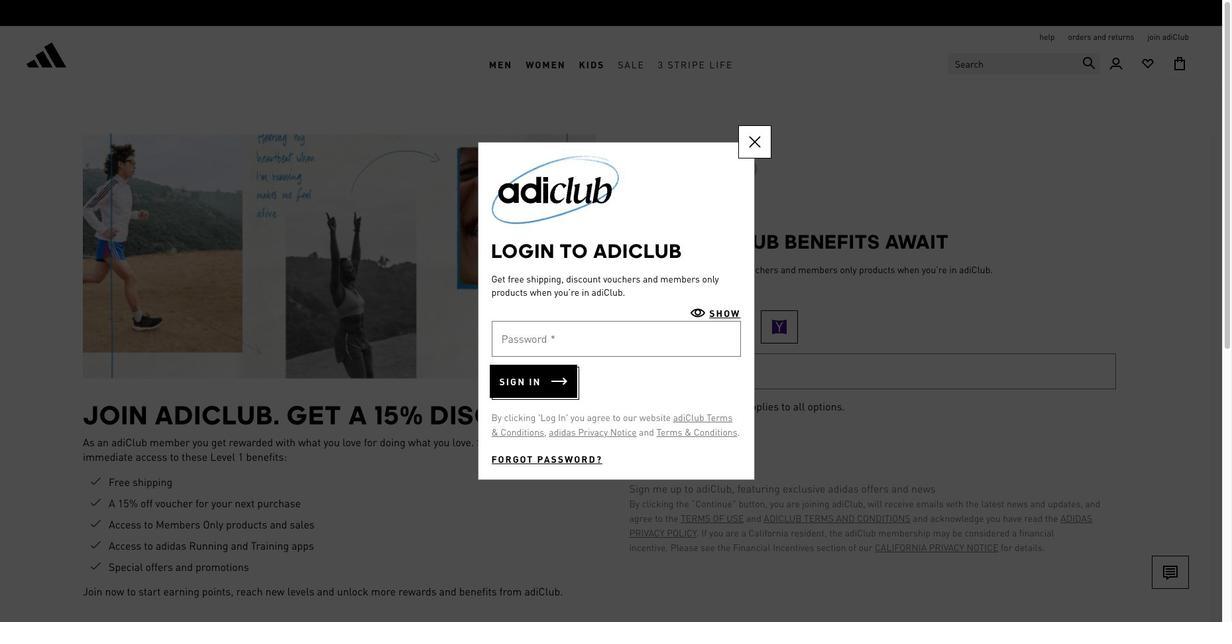 Task type: vqa. For each thing, say whether or not it's contained in the screenshot.
"Search" FIELD
no



Task type: describe. For each thing, give the bounding box(es) containing it.
EMAIL ADDRESS email field
[[630, 353, 1117, 389]]



Task type: locate. For each thing, give the bounding box(es) containing it.
Password password field
[[492, 321, 741, 357]]

top image image
[[616, 133, 770, 215], [478, 143, 633, 224]]

main navigation element
[[293, 48, 930, 80]]

dialog
[[478, 125, 772, 480]]

adiclub account portal teaser image
[[83, 133, 596, 378]]



